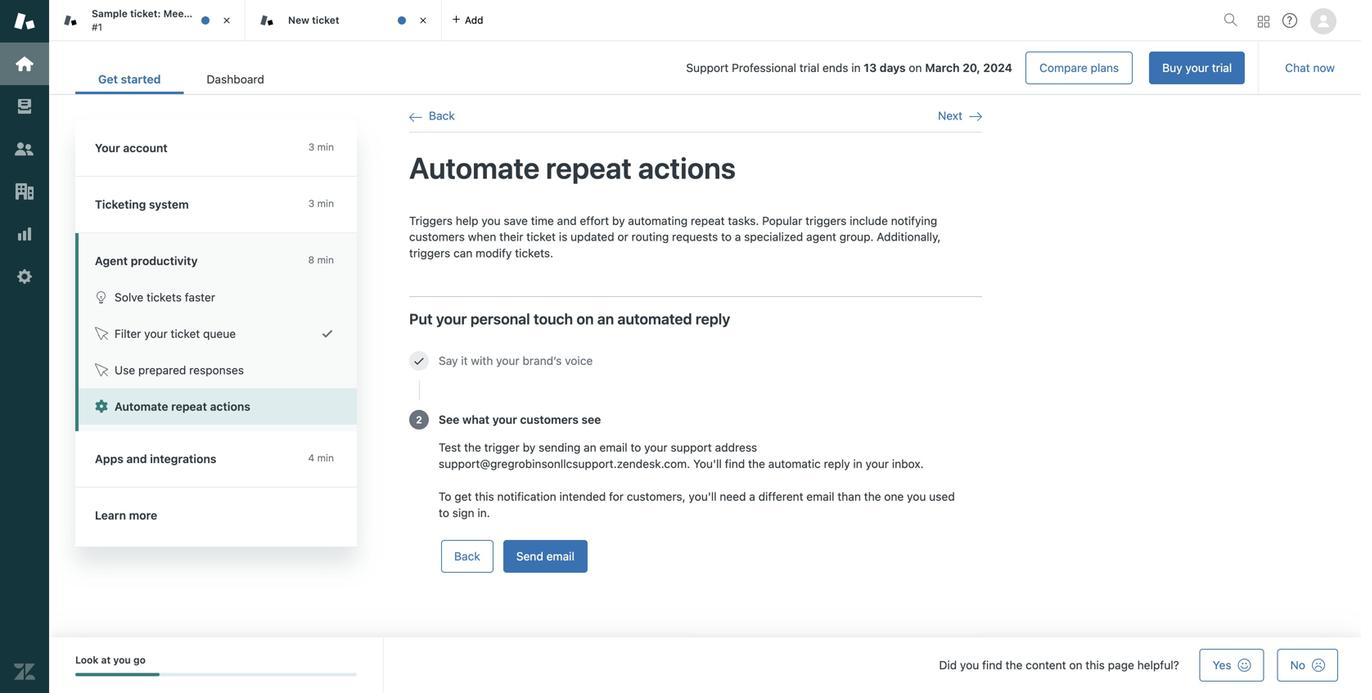 Task type: vqa. For each thing, say whether or not it's contained in the screenshot.
#1
yes



Task type: describe. For each thing, give the bounding box(es) containing it.
buy
[[1163, 61, 1183, 75]]

help
[[456, 214, 479, 228]]

more
[[129, 509, 157, 522]]

ticketing
[[95, 198, 146, 211]]

when
[[468, 230, 496, 244]]

your left inbox.
[[866, 457, 889, 471]]

include
[[850, 214, 888, 228]]

you inside the triggers help you save time and effort by automating repeat tasks. popular triggers include notifying customers when their ticket is updated or routing requests to a specialized agent group. additionally, triggers can modify tickets.
[[482, 214, 501, 228]]

8 min
[[308, 254, 334, 266]]

0 vertical spatial back
[[429, 109, 455, 122]]

3 for account
[[308, 141, 315, 153]]

you'll
[[694, 457, 722, 471]]

min for apps and integrations
[[317, 452, 334, 464]]

no
[[1291, 659, 1306, 672]]

intended
[[560, 490, 606, 503]]

email inside test the trigger by sending an email to your support address support@gregrobinsonllcsupport.zendesk.com. you'll find the automatic reply in your inbox.
[[600, 441, 628, 454]]

buy your trial button
[[1150, 52, 1246, 84]]

customers,
[[627, 490, 686, 503]]

min for your account
[[317, 141, 334, 153]]

compare plans button
[[1026, 52, 1133, 84]]

your
[[95, 141, 120, 155]]

email inside 'to get this notification intended for customers, you'll need a different email than the one you used to sign in.'
[[807, 490, 835, 503]]

is
[[559, 230, 568, 244]]

4
[[308, 452, 315, 464]]

page
[[1109, 659, 1135, 672]]

1 vertical spatial on
[[577, 310, 594, 328]]

tickets.
[[515, 246, 554, 260]]

ticket inside the sample ticket: meet the ticket #1
[[209, 8, 236, 19]]

look at you go
[[75, 655, 146, 666]]

to inside 'to get this notification intended for customers, you'll need a different email than the one you used to sign in.'
[[439, 506, 450, 520]]

dashboard
[[207, 72, 264, 86]]

learn more button
[[75, 488, 354, 544]]

reply inside test the trigger by sending an email to your support address support@gregrobinsonllcsupport.zendesk.com. you'll find the automatic reply in your inbox.
[[824, 457, 851, 471]]

integrations
[[150, 452, 217, 466]]

compare
[[1040, 61, 1088, 75]]

voice
[[565, 354, 593, 368]]

specialized
[[744, 230, 804, 244]]

you inside 'to get this notification intended for customers, you'll need a different email than the one you used to sign in.'
[[907, 490, 927, 503]]

sign
[[453, 506, 475, 520]]

time
[[531, 214, 554, 228]]

ticket inside the triggers help you save time and effort by automating repeat tasks. popular triggers include notifying customers when their ticket is updated or routing requests to a specialized agent group. additionally, triggers can modify tickets.
[[527, 230, 556, 244]]

your inside 'button'
[[1186, 61, 1210, 75]]

or
[[618, 230, 629, 244]]

faster
[[185, 291, 215, 304]]

admin image
[[14, 266, 35, 287]]

get started
[[98, 72, 161, 86]]

with
[[471, 354, 493, 368]]

1 vertical spatial back button
[[441, 540, 494, 573]]

save
[[504, 214, 528, 228]]

solve tickets faster button
[[79, 279, 357, 316]]

main element
[[0, 0, 49, 694]]

min for agent productivity
[[317, 254, 334, 266]]

plans
[[1091, 61, 1120, 75]]

tab containing sample ticket: meet the ticket
[[49, 0, 246, 41]]

march
[[926, 61, 960, 75]]

by inside test the trigger by sending an email to your support address support@gregrobinsonllcsupport.zendesk.com. you'll find the automatic reply in your inbox.
[[523, 441, 536, 454]]

3 min for ticketing system
[[308, 198, 334, 209]]

productivity
[[131, 254, 198, 268]]

to get this notification intended for customers, you'll need a different email than the one you used to sign in.
[[439, 490, 955, 520]]

section containing compare plans
[[300, 52, 1246, 84]]

triggers help you save time and effort by automating repeat tasks. popular triggers include notifying customers when their ticket is updated or routing requests to a specialized agent group. additionally, triggers can modify tickets.
[[409, 214, 941, 260]]

automate repeat actions button
[[79, 389, 357, 425]]

solve
[[115, 291, 144, 304]]

learn more
[[95, 509, 157, 522]]

your right with
[[496, 354, 520, 368]]

your right "put"
[[436, 310, 467, 328]]

filter your ticket queue
[[115, 327, 236, 341]]

ticket:
[[130, 8, 161, 19]]

organizations image
[[14, 181, 35, 202]]

your up the trigger
[[493, 413, 517, 427]]

to
[[439, 490, 452, 503]]

apps and integrations
[[95, 452, 217, 466]]

8
[[308, 254, 315, 266]]

notifying
[[892, 214, 938, 228]]

use prepared responses button
[[79, 352, 357, 389]]

started
[[121, 72, 161, 86]]

automate inside button
[[115, 400, 168, 414]]

see what your customers see
[[439, 413, 601, 427]]

1 horizontal spatial customers
[[520, 413, 579, 427]]

zendesk products image
[[1259, 16, 1270, 27]]

buy your trial
[[1163, 61, 1233, 75]]

use
[[115, 364, 135, 377]]

tab list containing get started
[[75, 64, 287, 94]]

agent
[[807, 230, 837, 244]]

send email
[[517, 550, 575, 563]]

at
[[101, 655, 111, 666]]

March 20, 2024 text field
[[926, 61, 1013, 75]]

agent
[[95, 254, 128, 268]]

0 vertical spatial on
[[909, 61, 922, 75]]

brand's
[[523, 354, 562, 368]]

1 horizontal spatial triggers
[[806, 214, 847, 228]]

the inside 'to get this notification intended for customers, you'll need a different email than the one you used to sign in.'
[[864, 490, 882, 503]]

sending
[[539, 441, 581, 454]]

0 horizontal spatial triggers
[[409, 246, 451, 260]]

1 horizontal spatial this
[[1086, 659, 1105, 672]]

next
[[938, 109, 963, 122]]

the inside the sample ticket: meet the ticket #1
[[190, 8, 206, 19]]

min for ticketing system
[[317, 198, 334, 209]]

find inside test the trigger by sending an email to your support address support@gregrobinsonllcsupport.zendesk.com. you'll find the automatic reply in your inbox.
[[725, 457, 745, 471]]

2024
[[984, 61, 1013, 75]]

support
[[687, 61, 729, 75]]

send email button
[[503, 540, 588, 573]]

a inside 'to get this notification intended for customers, you'll need a different email than the one you used to sign in.'
[[750, 490, 756, 503]]

next button
[[938, 109, 983, 123]]

tasks.
[[728, 214, 759, 228]]

now
[[1314, 61, 1336, 75]]

you right at
[[113, 655, 131, 666]]

you'll
[[689, 490, 717, 503]]

sample ticket: meet the ticket #1
[[92, 8, 236, 33]]

0 vertical spatial automate
[[409, 150, 540, 185]]

automating
[[628, 214, 688, 228]]

add
[[465, 14, 484, 26]]

zendesk support image
[[14, 11, 35, 32]]

ticketing system
[[95, 198, 189, 211]]

an for sending
[[584, 441, 597, 454]]



Task type: locate. For each thing, give the bounding box(es) containing it.
solve tickets faster
[[115, 291, 215, 304]]

an inside test the trigger by sending an email to your support address support@gregrobinsonllcsupport.zendesk.com. you'll find the automatic reply in your inbox.
[[584, 441, 597, 454]]

customers inside the triggers help you save time and effort by automating repeat tasks. popular triggers include notifying customers when their ticket is updated or routing requests to a specialized agent group. additionally, triggers can modify tickets.
[[409, 230, 465, 244]]

automate down use
[[115, 400, 168, 414]]

no button
[[1278, 649, 1339, 682]]

tab
[[49, 0, 246, 41]]

an down the see
[[584, 441, 597, 454]]

1 vertical spatial a
[[750, 490, 756, 503]]

1 horizontal spatial on
[[909, 61, 922, 75]]

trial for your
[[1213, 61, 1233, 75]]

repeat inside button
[[171, 400, 207, 414]]

triggers
[[806, 214, 847, 228], [409, 246, 451, 260]]

you right one
[[907, 490, 927, 503]]

apps
[[95, 452, 124, 466]]

0 vertical spatial automate repeat actions
[[409, 150, 736, 185]]

close image for 'new ticket' tab
[[415, 12, 432, 29]]

1 vertical spatial actions
[[210, 400, 251, 414]]

on right days at the right
[[909, 61, 922, 75]]

2 vertical spatial to
[[439, 506, 450, 520]]

effort
[[580, 214, 609, 228]]

this inside 'to get this notification intended for customers, you'll need a different email than the one you used to sign in.'
[[475, 490, 494, 503]]

1 vertical spatial in
[[854, 457, 863, 471]]

2 vertical spatial on
[[1070, 659, 1083, 672]]

email left than
[[807, 490, 835, 503]]

in up than
[[854, 457, 863, 471]]

0 horizontal spatial close image
[[219, 12, 235, 29]]

ticket right new
[[312, 14, 340, 26]]

you
[[482, 214, 501, 228], [907, 490, 927, 503], [113, 655, 131, 666], [961, 659, 980, 672]]

0 horizontal spatial repeat
[[171, 400, 207, 414]]

0 vertical spatial in
[[852, 61, 861, 75]]

and inside the triggers help you save time and effort by automating repeat tasks. popular triggers include notifying customers when their ticket is updated or routing requests to a specialized agent group. additionally, triggers can modify tickets.
[[557, 214, 577, 228]]

get
[[455, 490, 472, 503]]

ticket right meet on the top of the page
[[209, 8, 236, 19]]

for
[[609, 490, 624, 503]]

0 vertical spatial reply
[[696, 310, 731, 328]]

20,
[[963, 61, 981, 75]]

sample
[[92, 8, 128, 19]]

in inside test the trigger by sending an email to your support address support@gregrobinsonllcsupport.zendesk.com. you'll find the automatic reply in your inbox.
[[854, 457, 863, 471]]

1 horizontal spatial repeat
[[546, 150, 632, 185]]

email down the see
[[600, 441, 628, 454]]

1 vertical spatial automate repeat actions
[[115, 400, 251, 414]]

2 vertical spatial email
[[547, 550, 575, 563]]

customers image
[[14, 138, 35, 160]]

1 horizontal spatial email
[[600, 441, 628, 454]]

by right the trigger
[[523, 441, 536, 454]]

4 min from the top
[[317, 452, 334, 464]]

your inside button
[[144, 327, 168, 341]]

helpful?
[[1138, 659, 1180, 672]]

repeat inside the triggers help you save time and effort by automating repeat tasks. popular triggers include notifying customers when their ticket is updated or routing requests to a specialized agent group. additionally, triggers can modify tickets.
[[691, 214, 725, 228]]

0 vertical spatial find
[[725, 457, 745, 471]]

actions up the automating
[[638, 150, 736, 185]]

0 horizontal spatial find
[[725, 457, 745, 471]]

2 3 min from the top
[[308, 198, 334, 209]]

0 vertical spatial an
[[598, 310, 614, 328]]

your right buy
[[1186, 61, 1210, 75]]

find right did
[[983, 659, 1003, 672]]

0 vertical spatial a
[[735, 230, 741, 244]]

2 3 from the top
[[308, 198, 315, 209]]

1 close image from the left
[[219, 12, 235, 29]]

get started image
[[14, 53, 35, 75]]

email
[[600, 441, 628, 454], [807, 490, 835, 503], [547, 550, 575, 563]]

new
[[288, 14, 310, 26]]

by inside the triggers help you save time and effort by automating repeat tasks. popular triggers include notifying customers when their ticket is updated or routing requests to a specialized agent group. additionally, triggers can modify tickets.
[[612, 214, 625, 228]]

you up when on the top of page
[[482, 214, 501, 228]]

and up is
[[557, 214, 577, 228]]

in inside "section"
[[852, 61, 861, 75]]

1 vertical spatial 3
[[308, 198, 315, 209]]

2
[[416, 414, 422, 426]]

than
[[838, 490, 861, 503]]

to inside test the trigger by sending an email to your support address support@gregrobinsonllcsupport.zendesk.com. you'll find the automatic reply in your inbox.
[[631, 441, 641, 454]]

get
[[98, 72, 118, 86]]

the right test
[[464, 441, 481, 454]]

zendesk image
[[14, 662, 35, 683]]

routing
[[632, 230, 669, 244]]

0 horizontal spatial email
[[547, 550, 575, 563]]

0 vertical spatial 3
[[308, 141, 315, 153]]

automate repeat actions up 'effort' on the left top
[[409, 150, 736, 185]]

1 horizontal spatial actions
[[638, 150, 736, 185]]

close image inside tab
[[219, 12, 235, 29]]

account
[[123, 141, 168, 155]]

this left page
[[1086, 659, 1105, 672]]

dashboard tab
[[184, 64, 287, 94]]

on right content
[[1070, 659, 1083, 672]]

test
[[439, 441, 461, 454]]

section
[[300, 52, 1246, 84]]

2 horizontal spatial repeat
[[691, 214, 725, 228]]

3 min from the top
[[317, 254, 334, 266]]

filter your ticket queue button
[[79, 316, 357, 352]]

say
[[439, 354, 458, 368]]

0 vertical spatial customers
[[409, 230, 465, 244]]

a down "tasks."
[[735, 230, 741, 244]]

close image inside 'new ticket' tab
[[415, 12, 432, 29]]

1 horizontal spatial automate repeat actions
[[409, 150, 736, 185]]

3 min
[[308, 141, 334, 153], [308, 198, 334, 209]]

ticket inside button
[[171, 327, 200, 341]]

1 vertical spatial and
[[126, 452, 147, 466]]

trial left the ends
[[800, 61, 820, 75]]

a right need
[[750, 490, 756, 503]]

1 vertical spatial repeat
[[691, 214, 725, 228]]

put your personal touch on an automated reply
[[409, 310, 731, 328]]

1 3 from the top
[[308, 141, 315, 153]]

and right apps
[[126, 452, 147, 466]]

1 horizontal spatial by
[[612, 214, 625, 228]]

did you find the content on this page helpful?
[[940, 659, 1180, 672]]

send
[[517, 550, 544, 563]]

1 horizontal spatial reply
[[824, 457, 851, 471]]

2 horizontal spatial to
[[721, 230, 732, 244]]

can
[[454, 246, 473, 260]]

customers down triggers
[[409, 230, 465, 244]]

need
[[720, 490, 746, 503]]

progress bar
[[75, 673, 357, 677]]

1 vertical spatial back
[[454, 550, 480, 563]]

the
[[190, 8, 206, 19], [464, 441, 481, 454], [749, 457, 766, 471], [864, 490, 882, 503], [1006, 659, 1023, 672]]

#1
[[92, 21, 102, 33]]

the left one
[[864, 490, 882, 503]]

agent productivity
[[95, 254, 198, 268]]

an for on
[[598, 310, 614, 328]]

different
[[759, 490, 804, 503]]

2 horizontal spatial email
[[807, 490, 835, 503]]

ticket inside tab
[[312, 14, 340, 26]]

1 vertical spatial automate
[[115, 400, 168, 414]]

the right meet on the top of the page
[[190, 8, 206, 19]]

close image for tab containing sample ticket: meet the ticket
[[219, 12, 235, 29]]

2 vertical spatial repeat
[[171, 400, 207, 414]]

updated
[[571, 230, 615, 244]]

1 min from the top
[[317, 141, 334, 153]]

by up or
[[612, 214, 625, 228]]

in left 13
[[852, 61, 861, 75]]

0 vertical spatial repeat
[[546, 150, 632, 185]]

1 horizontal spatial automate
[[409, 150, 540, 185]]

0 horizontal spatial automate repeat actions
[[115, 400, 251, 414]]

your account
[[95, 141, 168, 155]]

find down address at the right bottom of page
[[725, 457, 745, 471]]

reply right automated
[[696, 310, 731, 328]]

4 min
[[308, 452, 334, 464]]

0 horizontal spatial this
[[475, 490, 494, 503]]

chat now
[[1286, 61, 1336, 75]]

0 horizontal spatial to
[[439, 506, 450, 520]]

get help image
[[1283, 13, 1298, 28]]

additionally,
[[877, 230, 941, 244]]

min inside agent productivity heading
[[317, 254, 334, 266]]

say it with your brand's voice
[[439, 354, 593, 368]]

1 horizontal spatial a
[[750, 490, 756, 503]]

email inside button
[[547, 550, 575, 563]]

email right send
[[547, 550, 575, 563]]

ticket left queue
[[171, 327, 200, 341]]

tabs tab list
[[49, 0, 1218, 41]]

0 vertical spatial back button
[[409, 109, 455, 123]]

support professional trial ends in 13 days on march 20, 2024
[[687, 61, 1013, 75]]

by
[[612, 214, 625, 228], [523, 441, 536, 454]]

this up in.
[[475, 490, 494, 503]]

your right the filter
[[144, 327, 168, 341]]

1 vertical spatial email
[[807, 490, 835, 503]]

1 vertical spatial this
[[1086, 659, 1105, 672]]

customers up sending
[[520, 413, 579, 427]]

to
[[721, 230, 732, 244], [631, 441, 641, 454], [439, 506, 450, 520]]

0 vertical spatial this
[[475, 490, 494, 503]]

0 vertical spatial by
[[612, 214, 625, 228]]

the left content
[[1006, 659, 1023, 672]]

triggers down triggers
[[409, 246, 451, 260]]

back button
[[409, 109, 455, 123], [441, 540, 494, 573]]

2 trial from the left
[[800, 61, 820, 75]]

system
[[149, 198, 189, 211]]

1 vertical spatial to
[[631, 441, 641, 454]]

0 horizontal spatial an
[[584, 441, 597, 454]]

1 vertical spatial 3 min
[[308, 198, 334, 209]]

0 horizontal spatial a
[[735, 230, 741, 244]]

back
[[429, 109, 455, 122], [454, 550, 480, 563]]

repeat
[[546, 150, 632, 185], [691, 214, 725, 228], [171, 400, 207, 414]]

1 vertical spatial customers
[[520, 413, 579, 427]]

see
[[439, 413, 460, 427]]

trial inside 'button'
[[1213, 61, 1233, 75]]

0 vertical spatial to
[[721, 230, 732, 244]]

1 horizontal spatial trial
[[1213, 61, 1233, 75]]

1 horizontal spatial to
[[631, 441, 641, 454]]

repeat down use prepared responses
[[171, 400, 207, 414]]

0 vertical spatial actions
[[638, 150, 736, 185]]

a
[[735, 230, 741, 244], [750, 490, 756, 503]]

actions inside button
[[210, 400, 251, 414]]

1 trial from the left
[[1213, 61, 1233, 75]]

new ticket tab
[[246, 0, 442, 41]]

to inside the triggers help you save time and effort by automating repeat tasks. popular triggers include notifying customers when their ticket is updated or routing requests to a specialized agent group. additionally, triggers can modify tickets.
[[721, 230, 732, 244]]

ticket down time
[[527, 230, 556, 244]]

close image
[[219, 12, 235, 29], [415, 12, 432, 29]]

on right the touch
[[577, 310, 594, 328]]

look
[[75, 655, 99, 666]]

ends
[[823, 61, 849, 75]]

queue
[[203, 327, 236, 341]]

professional
[[732, 61, 797, 75]]

1 horizontal spatial close image
[[415, 12, 432, 29]]

0 horizontal spatial actions
[[210, 400, 251, 414]]

repeat up requests
[[691, 214, 725, 228]]

1 vertical spatial triggers
[[409, 246, 451, 260]]

0 horizontal spatial on
[[577, 310, 594, 328]]

1 horizontal spatial and
[[557, 214, 577, 228]]

tickets
[[147, 291, 182, 304]]

1 vertical spatial by
[[523, 441, 536, 454]]

0 horizontal spatial trial
[[800, 61, 820, 75]]

agent productivity heading
[[75, 233, 357, 279]]

what
[[463, 413, 490, 427]]

automate repeat actions down use prepared responses
[[115, 400, 251, 414]]

0 vertical spatial 3 min
[[308, 141, 334, 153]]

a inside the triggers help you save time and effort by automating repeat tasks. popular triggers include notifying customers when their ticket is updated or routing requests to a specialized agent group. additionally, triggers can modify tickets.
[[735, 230, 741, 244]]

their
[[500, 230, 524, 244]]

3 for system
[[308, 198, 315, 209]]

actions
[[638, 150, 736, 185], [210, 400, 251, 414]]

you right did
[[961, 659, 980, 672]]

trial right buy
[[1213, 61, 1233, 75]]

days
[[880, 61, 906, 75]]

2 min from the top
[[317, 198, 334, 209]]

used
[[930, 490, 955, 503]]

triggers up agent
[[806, 214, 847, 228]]

content
[[1026, 659, 1067, 672]]

close image right meet on the top of the page
[[219, 12, 235, 29]]

chat
[[1286, 61, 1311, 75]]

automated
[[618, 310, 692, 328]]

1 vertical spatial reply
[[824, 457, 851, 471]]

yes
[[1213, 659, 1232, 672]]

prepared
[[138, 364, 186, 377]]

the down address at the right bottom of page
[[749, 457, 766, 471]]

0 vertical spatial email
[[600, 441, 628, 454]]

group.
[[840, 230, 874, 244]]

views image
[[14, 96, 35, 117]]

0 horizontal spatial automate
[[115, 400, 168, 414]]

responses
[[189, 364, 244, 377]]

1 horizontal spatial an
[[598, 310, 614, 328]]

3 min for your account
[[308, 141, 334, 153]]

to down to
[[439, 506, 450, 520]]

to down "tasks."
[[721, 230, 732, 244]]

yes button
[[1200, 649, 1265, 682]]

your left support
[[645, 441, 668, 454]]

trigger
[[485, 441, 520, 454]]

0 horizontal spatial by
[[523, 441, 536, 454]]

1 vertical spatial find
[[983, 659, 1003, 672]]

tab list
[[75, 64, 287, 94]]

trial for professional
[[800, 61, 820, 75]]

reporting image
[[14, 224, 35, 245]]

0 horizontal spatial customers
[[409, 230, 465, 244]]

it
[[461, 354, 468, 368]]

0 horizontal spatial reply
[[696, 310, 731, 328]]

0 vertical spatial triggers
[[806, 214, 847, 228]]

send email link
[[503, 540, 588, 573]]

1 3 min from the top
[[308, 141, 334, 153]]

2 horizontal spatial on
[[1070, 659, 1083, 672]]

2 close image from the left
[[415, 12, 432, 29]]

in.
[[478, 506, 490, 520]]

to up customers,
[[631, 441, 641, 454]]

inbox.
[[892, 457, 924, 471]]

0 vertical spatial and
[[557, 214, 577, 228]]

1 horizontal spatial find
[[983, 659, 1003, 672]]

automate repeat actions inside button
[[115, 400, 251, 414]]

one
[[885, 490, 904, 503]]

ticket
[[209, 8, 236, 19], [312, 14, 340, 26], [527, 230, 556, 244], [171, 327, 200, 341]]

support@gregrobinsonllcsupport.zendesk.com.
[[439, 457, 691, 471]]

automate up help
[[409, 150, 540, 185]]

see
[[582, 413, 601, 427]]

1 vertical spatial an
[[584, 441, 597, 454]]

go
[[133, 655, 146, 666]]

notification
[[497, 490, 557, 503]]

close image left add dropdown button
[[415, 12, 432, 29]]

repeat up 'effort' on the left top
[[546, 150, 632, 185]]

use prepared responses
[[115, 364, 244, 377]]

filter
[[115, 327, 141, 341]]

0 horizontal spatial and
[[126, 452, 147, 466]]

reply up than
[[824, 457, 851, 471]]

13
[[864, 61, 877, 75]]

actions down use prepared responses button
[[210, 400, 251, 414]]

an left automated
[[598, 310, 614, 328]]



